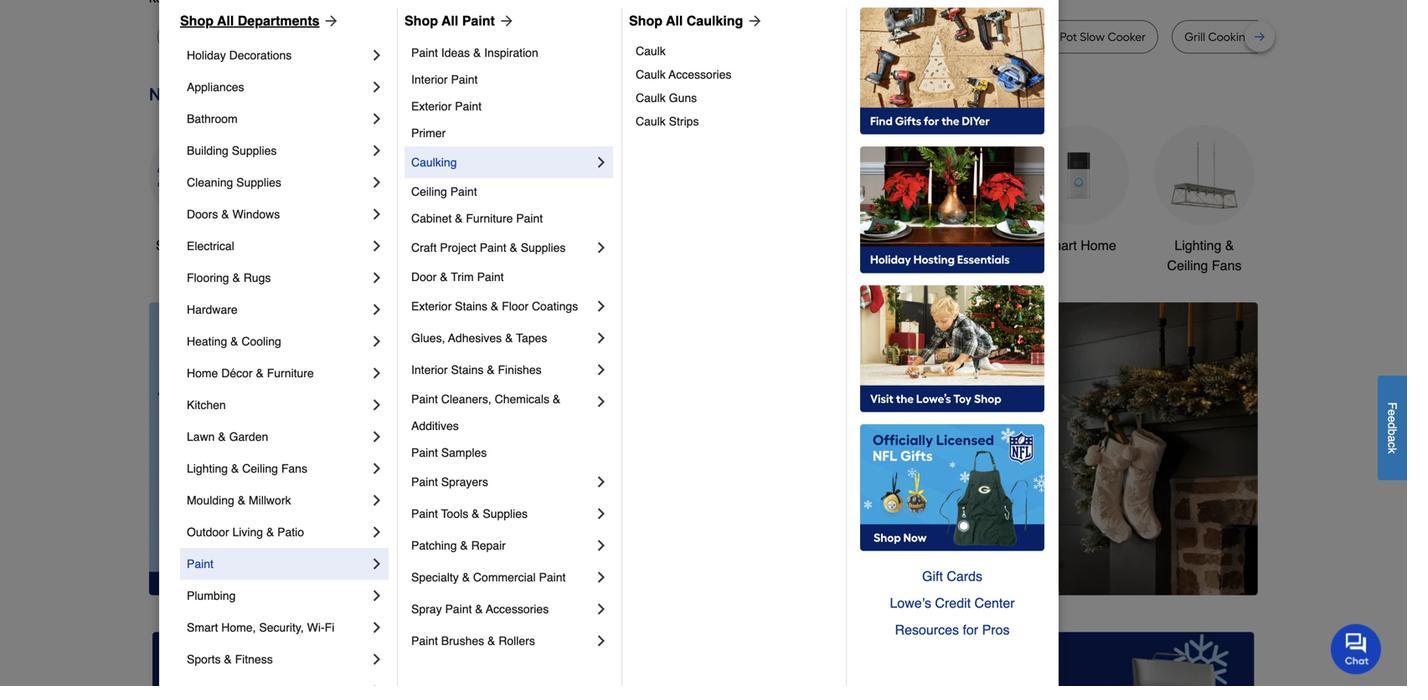 Task type: locate. For each thing, give the bounding box(es) containing it.
1 cooking from the left
[[827, 30, 872, 44]]

scroll to item #4 element
[[887, 564, 931, 574]]

chevron right image for home décor & furniture
[[369, 365, 385, 382]]

smart
[[1041, 238, 1077, 253], [187, 621, 218, 635]]

3 shop from the left
[[629, 13, 663, 28]]

2 horizontal spatial ceiling
[[1167, 258, 1208, 273]]

door & trim paint link
[[411, 264, 610, 291]]

stains down trim
[[455, 300, 488, 313]]

shop all departments link
[[180, 11, 340, 31]]

e up the b
[[1386, 416, 1399, 423]]

1 vertical spatial accessories
[[486, 603, 549, 616]]

gift cards link
[[860, 564, 1044, 590]]

1 vertical spatial fans
[[281, 462, 307, 476]]

1 vertical spatial lighting & ceiling fans
[[187, 462, 307, 476]]

plumbing
[[187, 590, 236, 603]]

all up ideas
[[442, 13, 458, 28]]

exterior paint
[[411, 100, 482, 113]]

chevron right image for craft project paint & supplies
[[593, 240, 610, 256]]

scroll to item #5 image
[[931, 566, 971, 572]]

0 vertical spatial smart
[[1041, 238, 1077, 253]]

chevron right image for exterior stains & floor coatings
[[593, 298, 610, 315]]

paint up plumbing
[[187, 558, 214, 571]]

all up slow cooker
[[217, 13, 234, 28]]

tools inside the tools link
[[435, 238, 466, 253]]

2 horizontal spatial slow
[[1080, 30, 1105, 44]]

tools up equipment
[[832, 238, 863, 253]]

fans
[[1212, 258, 1242, 273], [281, 462, 307, 476]]

ceiling
[[411, 185, 447, 199], [1167, 258, 1208, 273], [242, 462, 278, 476]]

triple slow cooker
[[364, 30, 462, 44]]

1 pot from the left
[[309, 30, 326, 44]]

cooker up holiday in the left top of the page
[[198, 30, 236, 44]]

cooker left grill
[[1108, 30, 1146, 44]]

doors & windows
[[187, 208, 280, 221]]

chevron right image for specialty & commercial paint
[[593, 570, 610, 586]]

outdoor inside outdoor tools & equipment
[[780, 238, 828, 253]]

gift
[[922, 569, 943, 585]]

caulk link
[[636, 39, 834, 63]]

commercial
[[473, 571, 536, 585]]

door
[[411, 271, 437, 284]]

shop for shop all paint
[[405, 13, 438, 28]]

1 vertical spatial home
[[187, 367, 218, 380]]

chevron right image for plumbing
[[369, 588, 385, 605]]

caulking up warmer
[[687, 13, 743, 28]]

instant
[[931, 30, 967, 44]]

pros
[[982, 623, 1010, 638]]

0 horizontal spatial caulking
[[411, 156, 457, 169]]

tools up patching & repair
[[441, 508, 468, 521]]

slow
[[170, 30, 195, 44], [396, 30, 421, 44], [1080, 30, 1105, 44]]

supplies
[[232, 144, 277, 157], [236, 176, 281, 189], [521, 241, 566, 255], [483, 508, 528, 521]]

2 horizontal spatial shop
[[629, 13, 663, 28]]

0 horizontal spatial crock
[[275, 30, 306, 44]]

1 vertical spatial smart
[[187, 621, 218, 635]]

crock
[[275, 30, 306, 44], [773, 30, 804, 44], [1026, 30, 1057, 44]]

caulk up caulk strips at the top of page
[[636, 91, 666, 105]]

crock right instant pot
[[1026, 30, 1057, 44]]

1 vertical spatial ceiling
[[1167, 258, 1208, 273]]

2 exterior from the top
[[411, 300, 452, 313]]

all right shop
[[190, 238, 205, 253]]

tools up the door & trim paint
[[435, 238, 466, 253]]

strips
[[669, 115, 699, 128]]

d
[[1386, 423, 1399, 429]]

brushes
[[441, 635, 484, 648]]

bathroom link
[[187, 103, 369, 135], [903, 125, 1003, 256]]

outdoor for outdoor living & patio
[[187, 526, 229, 539]]

2 pot from the left
[[807, 30, 824, 44]]

shop all paint
[[405, 13, 495, 28]]

chevron right image for paint tools & supplies
[[593, 506, 610, 523]]

appliances link
[[187, 71, 369, 103]]

plumbing link
[[187, 580, 369, 612]]

shop these last-minute gifts. $99 or less. quantities are limited and won't last. image
[[149, 303, 420, 596]]

crock pot
[[275, 30, 326, 44]]

1 slow from the left
[[170, 30, 195, 44]]

1 horizontal spatial slow
[[396, 30, 421, 44]]

chevron right image for paint
[[369, 556, 385, 573]]

spray paint & accessories
[[411, 603, 549, 616]]

chevron right image
[[369, 47, 385, 64], [593, 154, 610, 171], [369, 174, 385, 191], [369, 238, 385, 255], [369, 270, 385, 286], [369, 302, 385, 318], [593, 330, 610, 347], [369, 333, 385, 350], [593, 394, 610, 410], [593, 570, 610, 586]]

0 vertical spatial outdoor
[[780, 238, 828, 253]]

caulk for caulk
[[636, 44, 666, 58]]

paint ideas & inspiration
[[411, 46, 538, 59]]

patching
[[411, 539, 457, 553]]

lawn & garden link
[[187, 421, 369, 453]]

supplies up cleaning supplies
[[232, 144, 277, 157]]

exterior for exterior paint
[[411, 100, 452, 113]]

up to 30 percent off select grills and accessories. image
[[905, 633, 1255, 687]]

decorations for holiday
[[229, 49, 292, 62]]

chevron right image for spray paint & accessories
[[593, 601, 610, 618]]

samples
[[441, 446, 487, 460]]

stains inside exterior stains & floor coatings link
[[455, 300, 488, 313]]

chevron right image for lighting & ceiling fans
[[369, 461, 385, 477]]

kitchen
[[187, 399, 226, 412]]

0 vertical spatial ceiling
[[411, 185, 447, 199]]

specialty & commercial paint
[[411, 571, 566, 585]]

paint down cabinet & furniture paint
[[480, 241, 506, 255]]

caulking down primer
[[411, 156, 457, 169]]

interior down glues,
[[411, 364, 448, 377]]

ceiling inside lighting & ceiling fans
[[1167, 258, 1208, 273]]

electrical
[[187, 240, 234, 253]]

1 interior from the top
[[411, 73, 448, 86]]

interior for interior stains & finishes
[[411, 364, 448, 377]]

furniture up craft project paint & supplies
[[466, 212, 513, 225]]

paint up additives
[[411, 393, 438, 406]]

tools inside the paint tools & supplies link
[[441, 508, 468, 521]]

1 horizontal spatial crock
[[773, 30, 804, 44]]

0 horizontal spatial bathroom link
[[187, 103, 369, 135]]

1 vertical spatial stains
[[451, 364, 484, 377]]

arrow right image inside shop all paint link
[[495, 13, 515, 29]]

3 crock from the left
[[1026, 30, 1057, 44]]

2 crock from the left
[[773, 30, 804, 44]]

officially licensed n f l gifts. shop now. image
[[860, 425, 1044, 552]]

5 pot from the left
[[1060, 30, 1077, 44]]

0 horizontal spatial shop
[[180, 13, 214, 28]]

1 crock from the left
[[275, 30, 306, 44]]

arrow right image for shop all departments
[[320, 13, 340, 29]]

chevron right image for glues, adhesives & tapes
[[593, 330, 610, 347]]

0 vertical spatial bathroom
[[187, 112, 238, 126]]

cooking
[[827, 30, 872, 44], [1208, 30, 1253, 44]]

get up to 2 free select tools or batteries when you buy 1 with select purchases. image
[[152, 633, 502, 687]]

1 horizontal spatial arrow right image
[[495, 13, 515, 29]]

tools inside outdoor tools & equipment
[[832, 238, 863, 253]]

0 horizontal spatial accessories
[[486, 603, 549, 616]]

arrow right image inside the shop all departments link
[[320, 13, 340, 29]]

home
[[1081, 238, 1116, 253], [187, 367, 218, 380]]

guns
[[669, 91, 697, 105]]

chevron right image for paint brushes & rollers
[[593, 633, 610, 650]]

2 caulk from the top
[[636, 68, 666, 81]]

1 horizontal spatial cooking
[[1208, 30, 1253, 44]]

0 horizontal spatial lighting & ceiling fans
[[187, 462, 307, 476]]

1 vertical spatial bathroom
[[924, 238, 982, 253]]

0 horizontal spatial arrow right image
[[320, 13, 340, 29]]

2 vertical spatial ceiling
[[242, 462, 278, 476]]

caulk down caulk guns
[[636, 115, 666, 128]]

1 horizontal spatial bathroom
[[924, 238, 982, 253]]

lighting & ceiling fans
[[1167, 238, 1242, 273], [187, 462, 307, 476]]

0 vertical spatial accessories
[[669, 68, 732, 81]]

interior stains & finishes link
[[411, 354, 593, 386]]

cabinet & furniture paint
[[411, 212, 543, 225]]

home décor & furniture link
[[187, 358, 369, 389]]

exterior for exterior stains & floor coatings
[[411, 300, 452, 313]]

appliances
[[187, 80, 244, 94]]

recommended searches for you heading
[[149, 0, 1258, 7]]

wi-
[[307, 621, 325, 635]]

paint right commercial at the left of page
[[539, 571, 566, 585]]

1 exterior from the top
[[411, 100, 452, 113]]

trim
[[451, 271, 474, 284]]

chevron right image for caulking
[[593, 154, 610, 171]]

arrow right image
[[320, 13, 340, 29], [495, 13, 515, 29], [1227, 449, 1244, 466]]

4 pot from the left
[[970, 30, 987, 44]]

outdoor inside outdoor living & patio link
[[187, 526, 229, 539]]

new deals every day during 25 days of deals image
[[149, 80, 1258, 109]]

c
[[1386, 442, 1399, 448]]

1 horizontal spatial lighting & ceiling fans
[[1167, 238, 1242, 273]]

crock up caulk accessories link
[[773, 30, 804, 44]]

75 percent off all artificial christmas trees, holiday lights and more. image
[[446, 303, 1258, 596]]

2 interior from the top
[[411, 364, 448, 377]]

pot for crock pot slow cooker
[[1060, 30, 1077, 44]]

0 vertical spatial fans
[[1212, 258, 1242, 273]]

1 caulk from the top
[[636, 44, 666, 58]]

paint
[[462, 13, 495, 28], [411, 46, 438, 59], [451, 73, 478, 86], [455, 100, 482, 113], [450, 185, 477, 199], [516, 212, 543, 225], [480, 241, 506, 255], [477, 271, 504, 284], [411, 393, 438, 406], [411, 446, 438, 460], [411, 476, 438, 489], [411, 508, 438, 521], [187, 558, 214, 571], [539, 571, 566, 585], [445, 603, 472, 616], [411, 635, 438, 648]]

all up "food" in the top left of the page
[[666, 13, 683, 28]]

stains up cleaners,
[[451, 364, 484, 377]]

decorations down the shop all departments link
[[229, 49, 292, 62]]

0 horizontal spatial fans
[[281, 462, 307, 476]]

0 horizontal spatial ceiling
[[242, 462, 278, 476]]

0 vertical spatial lighting & ceiling fans link
[[1154, 125, 1255, 276]]

1 vertical spatial caulking
[[411, 156, 457, 169]]

up to 35 percent off select small appliances. image
[[529, 633, 878, 687]]

2 shop from the left
[[405, 13, 438, 28]]

interior up exterior paint
[[411, 73, 448, 86]]

1 horizontal spatial fans
[[1212, 258, 1242, 273]]

shop up slow cooker
[[180, 13, 214, 28]]

1 horizontal spatial caulking
[[687, 13, 743, 28]]

0 vertical spatial interior
[[411, 73, 448, 86]]

caulking inside caulking link
[[411, 156, 457, 169]]

paint inside paint cleaners, chemicals & additives
[[411, 393, 438, 406]]

chevron right image for patching & repair
[[593, 538, 610, 554]]

crock down departments
[[275, 30, 306, 44]]

e
[[1386, 410, 1399, 416], [1386, 416, 1399, 423]]

e up d
[[1386, 410, 1399, 416]]

accessories
[[669, 68, 732, 81], [486, 603, 549, 616]]

lowe's
[[890, 596, 931, 611]]

caulk down "food" in the top left of the page
[[636, 44, 666, 58]]

exterior down door
[[411, 300, 452, 313]]

moulding & millwork link
[[187, 485, 369, 517]]

1 horizontal spatial accessories
[[669, 68, 732, 81]]

0 horizontal spatial bathroom
[[187, 112, 238, 126]]

caulk inside "link"
[[636, 91, 666, 105]]

furniture up kitchen link
[[267, 367, 314, 380]]

0 horizontal spatial outdoor
[[187, 526, 229, 539]]

chevron right image for hardware
[[369, 302, 385, 318]]

0 horizontal spatial cooker
[[198, 30, 236, 44]]

0 horizontal spatial slow
[[170, 30, 195, 44]]

0 horizontal spatial furniture
[[267, 367, 314, 380]]

shop up "food" in the top left of the page
[[629, 13, 663, 28]]

all for paint
[[442, 13, 458, 28]]

cleaners,
[[441, 393, 491, 406]]

outdoor tools & equipment link
[[777, 125, 878, 276]]

2 horizontal spatial crock
[[1026, 30, 1057, 44]]

0 vertical spatial lighting
[[1175, 238, 1222, 253]]

0 vertical spatial lighting & ceiling fans
[[1167, 238, 1242, 273]]

stains inside interior stains & finishes link
[[451, 364, 484, 377]]

patching & repair link
[[411, 530, 593, 562]]

chevron right image for paint sprayers
[[593, 474, 610, 491]]

1 horizontal spatial cooker
[[424, 30, 462, 44]]

lowe's credit center
[[890, 596, 1015, 611]]

1 horizontal spatial shop
[[405, 13, 438, 28]]

center
[[975, 596, 1015, 611]]

1 vertical spatial outdoor
[[187, 526, 229, 539]]

caulk inside "link"
[[636, 115, 666, 128]]

stains for interior
[[451, 364, 484, 377]]

outdoor down moulding on the bottom of page
[[187, 526, 229, 539]]

1 horizontal spatial outdoor
[[780, 238, 828, 253]]

3 pot from the left
[[875, 30, 892, 44]]

caulk for caulk strips
[[636, 115, 666, 128]]

chevron right image for heating & cooling
[[369, 333, 385, 350]]

4 caulk from the top
[[636, 115, 666, 128]]

1 shop from the left
[[180, 13, 214, 28]]

& inside lighting & ceiling fans
[[1225, 238, 1234, 253]]

outdoor tools & equipment
[[780, 238, 875, 273]]

1 horizontal spatial smart
[[1041, 238, 1077, 253]]

interior stains & finishes
[[411, 364, 542, 377]]

paint up paint ideas & inspiration
[[462, 13, 495, 28]]

paint right spray
[[445, 603, 472, 616]]

arrow right image for shop all paint
[[495, 13, 515, 29]]

kitchen link
[[187, 389, 369, 421]]

0 horizontal spatial smart
[[187, 621, 218, 635]]

caulk up caulk guns
[[636, 68, 666, 81]]

0 vertical spatial exterior
[[411, 100, 452, 113]]

1 vertical spatial lighting & ceiling fans link
[[187, 453, 369, 485]]

caulking link
[[411, 147, 593, 178]]

1 vertical spatial furniture
[[267, 367, 314, 380]]

décor
[[221, 367, 253, 380]]

cabinet
[[411, 212, 452, 225]]

caulk for caulk guns
[[636, 91, 666, 105]]

0 vertical spatial caulking
[[687, 13, 743, 28]]

0 vertical spatial decorations
[[229, 49, 292, 62]]

1 horizontal spatial decorations
[[540, 258, 612, 273]]

0 horizontal spatial cooking
[[827, 30, 872, 44]]

3 caulk from the top
[[636, 91, 666, 105]]

chevron right image for appliances
[[369, 79, 385, 95]]

lowe's credit center link
[[860, 590, 1044, 617]]

1 vertical spatial exterior
[[411, 300, 452, 313]]

1 horizontal spatial furniture
[[466, 212, 513, 225]]

sprayers
[[441, 476, 488, 489]]

caulk strips
[[636, 115, 699, 128]]

ideas
[[441, 46, 470, 59]]

f e e d b a c k
[[1386, 403, 1399, 454]]

1 vertical spatial interior
[[411, 364, 448, 377]]

cooker down the shop all paint
[[424, 30, 462, 44]]

0 horizontal spatial lighting & ceiling fans link
[[187, 453, 369, 485]]

1 horizontal spatial home
[[1081, 238, 1116, 253]]

caulk guns link
[[636, 86, 834, 110]]

& inside outdoor tools & equipment
[[867, 238, 875, 253]]

2 horizontal spatial cooker
[[1108, 30, 1146, 44]]

paint samples link
[[411, 440, 610, 467]]

outdoor up equipment
[[780, 238, 828, 253]]

1 vertical spatial decorations
[[540, 258, 612, 273]]

heating
[[187, 335, 227, 348]]

decorations down the christmas
[[540, 258, 612, 273]]

chevron right image for holiday decorations
[[369, 47, 385, 64]]

interior
[[411, 73, 448, 86], [411, 364, 448, 377]]

exterior up primer
[[411, 100, 452, 113]]

2 horizontal spatial arrow right image
[[1227, 449, 1244, 466]]

find gifts for the diyer. image
[[860, 8, 1044, 135]]

tools for outdoor tools & equipment
[[832, 238, 863, 253]]

bathroom
[[187, 112, 238, 126], [924, 238, 982, 253]]

1 cooker from the left
[[198, 30, 236, 44]]

interior paint link
[[411, 66, 610, 93]]

paint cleaners, chemicals & additives link
[[411, 386, 593, 440]]

shop up "triple slow cooker"
[[405, 13, 438, 28]]

0 horizontal spatial decorations
[[229, 49, 292, 62]]

accessories up guns
[[669, 68, 732, 81]]

chevron right image
[[369, 79, 385, 95], [369, 111, 385, 127], [369, 142, 385, 159], [369, 206, 385, 223], [593, 240, 610, 256], [593, 298, 610, 315], [593, 362, 610, 379], [369, 365, 385, 382], [369, 397, 385, 414], [369, 429, 385, 446], [369, 461, 385, 477], [593, 474, 610, 491], [369, 492, 385, 509], [593, 506, 610, 523], [369, 524, 385, 541], [593, 538, 610, 554], [369, 556, 385, 573], [369, 588, 385, 605], [593, 601, 610, 618], [369, 620, 385, 637], [593, 633, 610, 650], [369, 652, 385, 668], [369, 683, 385, 687]]

spray paint & accessories link
[[411, 594, 593, 626]]

shop all deals
[[156, 238, 243, 253]]

0 horizontal spatial lighting
[[187, 462, 228, 476]]

accessories up rollers
[[486, 603, 549, 616]]

1 horizontal spatial lighting
[[1175, 238, 1222, 253]]

0 vertical spatial stains
[[455, 300, 488, 313]]



Task type: vqa. For each thing, say whether or not it's contained in the screenshot.
"Door & Trim Paint" 'link'
yes



Task type: describe. For each thing, give the bounding box(es) containing it.
for
[[963, 623, 978, 638]]

ceiling paint
[[411, 185, 477, 199]]

glues, adhesives & tapes link
[[411, 322, 593, 354]]

paint sprayers
[[411, 476, 488, 489]]

0 horizontal spatial home
[[187, 367, 218, 380]]

supplies up 'patching & repair' link
[[483, 508, 528, 521]]

crock for crock pot
[[275, 30, 306, 44]]

coatings
[[532, 300, 578, 313]]

chevron right image for electrical
[[369, 238, 385, 255]]

paint down paint samples
[[411, 476, 438, 489]]

shop all paint link
[[405, 11, 515, 31]]

1 vertical spatial lighting
[[187, 462, 228, 476]]

2 e from the top
[[1386, 416, 1399, 423]]

all for departments
[[217, 13, 234, 28]]

decorations for christmas
[[540, 258, 612, 273]]

scroll to item #2 image
[[807, 566, 847, 572]]

& inside paint cleaners, chemicals & additives
[[553, 393, 560, 406]]

chevron right image for flooring & rugs
[[369, 270, 385, 286]]

shop for shop all departments
[[180, 13, 214, 28]]

triple
[[364, 30, 394, 44]]

outdoor for outdoor tools & equipment
[[780, 238, 828, 253]]

repair
[[471, 539, 506, 553]]

caulking inside shop all caulking link
[[687, 13, 743, 28]]

b
[[1386, 429, 1399, 436]]

patching & repair
[[411, 539, 506, 553]]

caulk strips link
[[636, 110, 834, 133]]

holiday decorations
[[187, 49, 292, 62]]

rugs
[[243, 271, 271, 285]]

smart home, security, wi-fi link
[[187, 612, 369, 644]]

chevron right image for interior stains & finishes
[[593, 362, 610, 379]]

living
[[232, 526, 263, 539]]

flooring & rugs
[[187, 271, 271, 285]]

stains for exterior
[[455, 300, 488, 313]]

smart for smart home, security, wi-fi
[[187, 621, 218, 635]]

lawn & garden
[[187, 431, 268, 444]]

paint down ideas
[[451, 73, 478, 86]]

paint down additives
[[411, 446, 438, 460]]

home,
[[221, 621, 256, 635]]

heating & cooling
[[187, 335, 281, 348]]

sports
[[187, 653, 221, 667]]

paint link
[[187, 549, 369, 580]]

1 horizontal spatial bathroom link
[[903, 125, 1003, 256]]

paint cleaners, chemicals & additives
[[411, 393, 563, 433]]

chevron right image for bathroom
[[369, 111, 385, 127]]

fans inside lighting & ceiling fans
[[1212, 258, 1242, 273]]

visit the lowe's toy shop. image
[[860, 286, 1044, 413]]

1 e from the top
[[1386, 410, 1399, 416]]

tools for paint tools & supplies
[[441, 508, 468, 521]]

cooling
[[242, 335, 281, 348]]

2 cooker from the left
[[424, 30, 462, 44]]

paint down interior paint
[[455, 100, 482, 113]]

cleaning
[[187, 176, 233, 189]]

slow cooker
[[170, 30, 236, 44]]

christmas
[[546, 238, 606, 253]]

3 cooker from the left
[[1108, 30, 1146, 44]]

shop
[[156, 238, 187, 253]]

caulk accessories link
[[636, 63, 834, 86]]

millwork
[[249, 494, 291, 508]]

chevron right image for sports & fitness
[[369, 652, 385, 668]]

patio
[[277, 526, 304, 539]]

1 horizontal spatial ceiling
[[411, 185, 447, 199]]

chevron right image for outdoor living & patio
[[369, 524, 385, 541]]

floor
[[502, 300, 529, 313]]

resources
[[895, 623, 959, 638]]

inspiration
[[484, 46, 538, 59]]

resources for pros
[[895, 623, 1010, 638]]

chevron right image for moulding & millwork
[[369, 492, 385, 509]]

chevron right image for smart home, security, wi-fi
[[369, 620, 385, 637]]

holiday
[[187, 49, 226, 62]]

grate
[[1256, 30, 1286, 44]]

pot for instant pot
[[970, 30, 987, 44]]

all for deals
[[190, 238, 205, 253]]

chat invite button image
[[1331, 624, 1382, 675]]

3 slow from the left
[[1080, 30, 1105, 44]]

instant pot
[[931, 30, 987, 44]]

supplies down the cabinet & furniture paint link
[[521, 241, 566, 255]]

shop for shop all caulking
[[629, 13, 663, 28]]

shop all caulking link
[[629, 11, 763, 31]]

fitness
[[235, 653, 273, 667]]

2 cooking from the left
[[1208, 30, 1253, 44]]

cabinet & furniture paint link
[[411, 205, 610, 232]]

paint tools & supplies link
[[411, 498, 593, 530]]

smart for smart home
[[1041, 238, 1077, 253]]

paint up cabinet & furniture paint
[[450, 185, 477, 199]]

crock for crock pot cooking pot
[[773, 30, 804, 44]]

heating & cooling link
[[187, 326, 369, 358]]

paint down "triple slow cooker"
[[411, 46, 438, 59]]

paint ideas & inspiration link
[[411, 39, 610, 66]]

lawn
[[187, 431, 215, 444]]

smart home, security, wi-fi
[[187, 621, 334, 635]]

moulding & millwork
[[187, 494, 291, 508]]

crock for crock pot slow cooker
[[1026, 30, 1057, 44]]

windows
[[232, 208, 280, 221]]

building supplies link
[[187, 135, 369, 167]]

craft project paint & supplies link
[[411, 232, 593, 264]]

lighting inside lighting & ceiling fans
[[1175, 238, 1222, 253]]

chevron right image for cleaning supplies
[[369, 174, 385, 191]]

paint right trim
[[477, 271, 504, 284]]

1 horizontal spatial lighting & ceiling fans link
[[1154, 125, 1255, 276]]

cleaning supplies link
[[187, 167, 369, 199]]

chevron right image for building supplies
[[369, 142, 385, 159]]

paint brushes & rollers
[[411, 635, 535, 648]]

resources for pros link
[[860, 617, 1044, 644]]

chevron right image for doors & windows
[[369, 206, 385, 223]]

all for caulking
[[666, 13, 683, 28]]

paint up patching
[[411, 508, 438, 521]]

paint down ceiling paint link
[[516, 212, 543, 225]]

f
[[1386, 403, 1399, 410]]

deals
[[209, 238, 243, 253]]

chevron right image for lawn & garden
[[369, 429, 385, 446]]

cards
[[947, 569, 982, 585]]

f e e d b a c k button
[[1378, 376, 1407, 481]]

doors
[[187, 208, 218, 221]]

shop all caulking
[[629, 13, 743, 28]]

caulk for caulk accessories
[[636, 68, 666, 81]]

glues, adhesives & tapes
[[411, 332, 547, 345]]

paint down spray
[[411, 635, 438, 648]]

departments
[[238, 13, 320, 28]]

primer
[[411, 126, 446, 140]]

specialty
[[411, 571, 459, 585]]

grill
[[1185, 30, 1205, 44]]

interior paint
[[411, 73, 478, 86]]

holiday hosting essentials. image
[[860, 147, 1044, 274]]

paint sprayers link
[[411, 467, 593, 498]]

arrow right image
[[743, 13, 763, 29]]

interior for interior paint
[[411, 73, 448, 86]]

2 slow from the left
[[396, 30, 421, 44]]

0 vertical spatial furniture
[[466, 212, 513, 225]]

cleaning supplies
[[187, 176, 281, 189]]

project
[[440, 241, 476, 255]]

k
[[1386, 448, 1399, 454]]

arrow left image
[[461, 449, 477, 466]]

outdoor living & patio link
[[187, 517, 369, 549]]

crock pot cooking pot
[[773, 30, 892, 44]]

additives
[[411, 420, 459, 433]]

chevron right image for kitchen
[[369, 397, 385, 414]]

pot for crock pot cooking pot
[[807, 30, 824, 44]]

exterior stains & floor coatings
[[411, 300, 578, 313]]

0 vertical spatial home
[[1081, 238, 1116, 253]]

pot for crock pot
[[309, 30, 326, 44]]

caulk accessories
[[636, 68, 732, 81]]

chevron right image for paint cleaners, chemicals & additives
[[593, 394, 610, 410]]

supplies up windows
[[236, 176, 281, 189]]

paint samples
[[411, 446, 487, 460]]

christmas decorations
[[540, 238, 612, 273]]

microwave countertop
[[501, 30, 623, 44]]

ceiling paint link
[[411, 178, 610, 205]]



